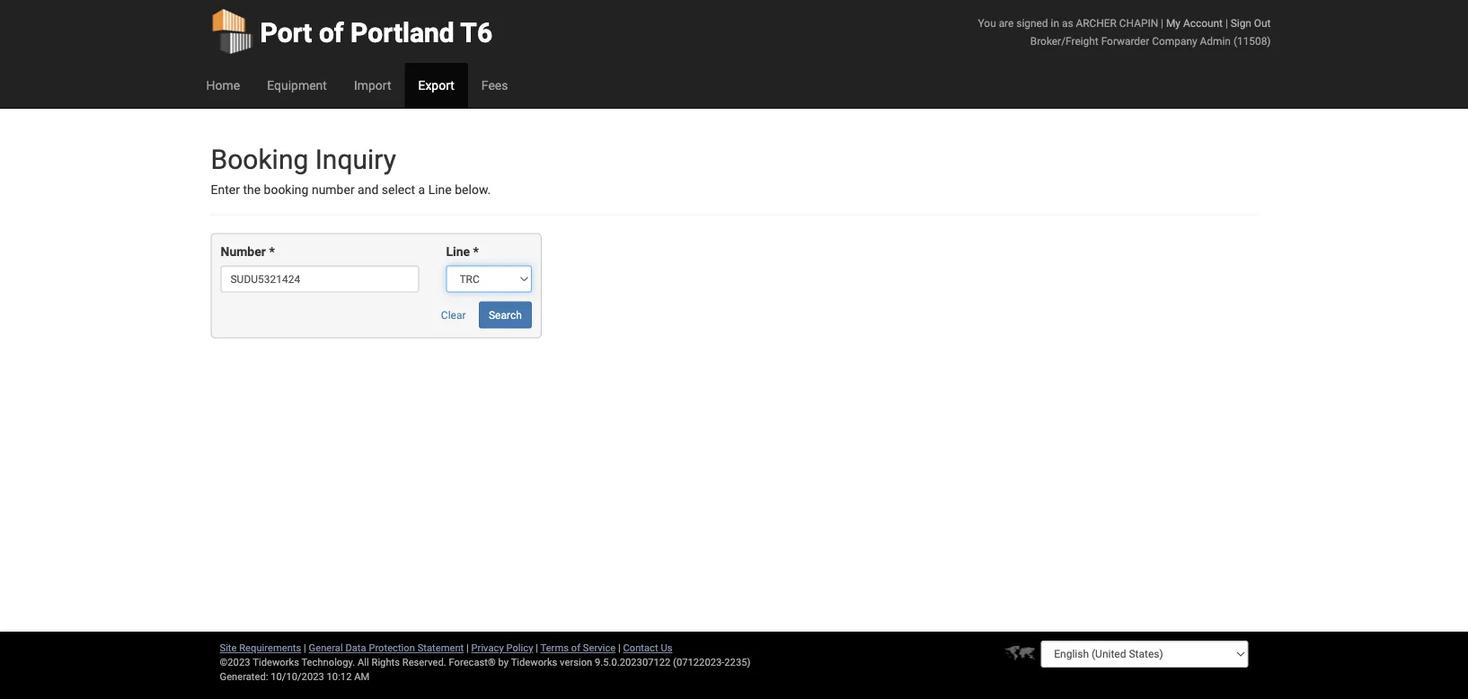 Task type: vqa. For each thing, say whether or not it's contained in the screenshot.
info circle icon
no



Task type: locate. For each thing, give the bounding box(es) containing it.
contact
[[623, 642, 658, 654]]

1 vertical spatial line
[[446, 244, 470, 259]]

version
[[560, 657, 592, 668]]

| up forecast®
[[466, 642, 469, 654]]

are
[[999, 17, 1014, 29]]

protection
[[369, 642, 415, 654]]

2235)
[[725, 657, 751, 668]]

equipment button
[[254, 63, 341, 108]]

terms of service link
[[541, 642, 616, 654]]

2 * from the left
[[473, 244, 479, 259]]

terms
[[541, 642, 569, 654]]

booking inquiry enter the booking number and select a line below.
[[211, 143, 491, 197]]

of up version
[[571, 642, 581, 654]]

of right port
[[319, 17, 344, 49]]

0 vertical spatial of
[[319, 17, 344, 49]]

10/10/2023
[[271, 671, 324, 683]]

by
[[498, 657, 509, 668]]

number *
[[221, 244, 275, 259]]

* down below.
[[473, 244, 479, 259]]

line
[[428, 182, 452, 197], [446, 244, 470, 259]]

out
[[1254, 17, 1271, 29]]

equipment
[[267, 78, 327, 93]]

1 horizontal spatial of
[[571, 642, 581, 654]]

of
[[319, 17, 344, 49], [571, 642, 581, 654]]

* right number
[[269, 244, 275, 259]]

import
[[354, 78, 391, 93]]

1 horizontal spatial *
[[473, 244, 479, 259]]

Number * text field
[[221, 265, 419, 292]]

you
[[978, 17, 996, 29]]

clear
[[441, 309, 466, 321]]

9.5.0.202307122
[[595, 657, 671, 668]]

line right a
[[428, 182, 452, 197]]

port of portland t6
[[260, 17, 493, 49]]

us
[[661, 642, 673, 654]]

line *
[[446, 244, 479, 259]]

*
[[269, 244, 275, 259], [473, 244, 479, 259]]

general
[[309, 642, 343, 654]]

1 vertical spatial of
[[571, 642, 581, 654]]

0 vertical spatial line
[[428, 182, 452, 197]]

enter
[[211, 182, 240, 197]]

1 * from the left
[[269, 244, 275, 259]]

portland
[[351, 17, 455, 49]]

generated:
[[220, 671, 268, 683]]

number
[[221, 244, 266, 259]]

booking
[[211, 143, 309, 175]]

admin
[[1200, 35, 1231, 47]]

|
[[1161, 17, 1164, 29], [1226, 17, 1228, 29], [304, 642, 306, 654], [466, 642, 469, 654], [536, 642, 538, 654], [618, 642, 621, 654]]

my
[[1166, 17, 1181, 29]]

number
[[312, 182, 355, 197]]

privacy policy link
[[471, 642, 533, 654]]

line up clear
[[446, 244, 470, 259]]

contact us link
[[623, 642, 673, 654]]

booking
[[264, 182, 309, 197]]

home
[[206, 78, 240, 93]]

search button
[[479, 301, 532, 328]]

fees button
[[468, 63, 522, 108]]

clear button
[[431, 301, 476, 328]]

0 horizontal spatial *
[[269, 244, 275, 259]]

(11508)
[[1234, 35, 1271, 47]]

company
[[1152, 35, 1198, 47]]

general data protection statement link
[[309, 642, 464, 654]]

reserved.
[[402, 657, 446, 668]]

©2023 tideworks
[[220, 657, 299, 668]]

| up 9.5.0.202307122
[[618, 642, 621, 654]]

10:12
[[327, 671, 352, 683]]

0 horizontal spatial of
[[319, 17, 344, 49]]

as
[[1062, 17, 1074, 29]]

* for number *
[[269, 244, 275, 259]]

data
[[345, 642, 366, 654]]



Task type: describe. For each thing, give the bounding box(es) containing it.
fees
[[482, 78, 508, 93]]

and
[[358, 182, 379, 197]]

| up tideworks
[[536, 642, 538, 654]]

forwarder
[[1102, 35, 1150, 47]]

archer
[[1076, 17, 1117, 29]]

inquiry
[[315, 143, 396, 175]]

export
[[418, 78, 455, 93]]

sign
[[1231, 17, 1252, 29]]

site requirements | general data protection statement | privacy policy | terms of service | contact us ©2023 tideworks technology. all rights reserved. forecast® by tideworks version 9.5.0.202307122 (07122023-2235) generated: 10/10/2023 10:12 am
[[220, 642, 751, 683]]

all
[[358, 657, 369, 668]]

| left "my"
[[1161, 17, 1164, 29]]

port of portland t6 link
[[211, 0, 493, 63]]

rights
[[372, 657, 400, 668]]

forecast®
[[449, 657, 496, 668]]

a
[[418, 182, 425, 197]]

of inside site requirements | general data protection statement | privacy policy | terms of service | contact us ©2023 tideworks technology. all rights reserved. forecast® by tideworks version 9.5.0.202307122 (07122023-2235) generated: 10/10/2023 10:12 am
[[571, 642, 581, 654]]

statement
[[418, 642, 464, 654]]

account
[[1184, 17, 1223, 29]]

privacy
[[471, 642, 504, 654]]

broker/freight
[[1031, 35, 1099, 47]]

tideworks
[[511, 657, 558, 668]]

technology.
[[302, 657, 355, 668]]

am
[[354, 671, 370, 683]]

site
[[220, 642, 237, 654]]

chapin
[[1120, 17, 1159, 29]]

site requirements link
[[220, 642, 301, 654]]

home button
[[193, 63, 254, 108]]

| left 'sign'
[[1226, 17, 1228, 29]]

sign out link
[[1231, 17, 1271, 29]]

signed
[[1017, 17, 1048, 29]]

the
[[243, 182, 261, 197]]

service
[[583, 642, 616, 654]]

search
[[489, 309, 522, 321]]

import button
[[341, 63, 405, 108]]

you are signed in as archer chapin | my account | sign out broker/freight forwarder company admin (11508)
[[978, 17, 1271, 47]]

below.
[[455, 182, 491, 197]]

requirements
[[239, 642, 301, 654]]

my account link
[[1166, 17, 1223, 29]]

in
[[1051, 17, 1060, 29]]

(07122023-
[[673, 657, 725, 668]]

* for line *
[[473, 244, 479, 259]]

| left the general on the bottom of page
[[304, 642, 306, 654]]

line inside booking inquiry enter the booking number and select a line below.
[[428, 182, 452, 197]]

port
[[260, 17, 312, 49]]

policy
[[506, 642, 533, 654]]

select
[[382, 182, 415, 197]]

export button
[[405, 63, 468, 108]]

t6
[[460, 17, 493, 49]]



